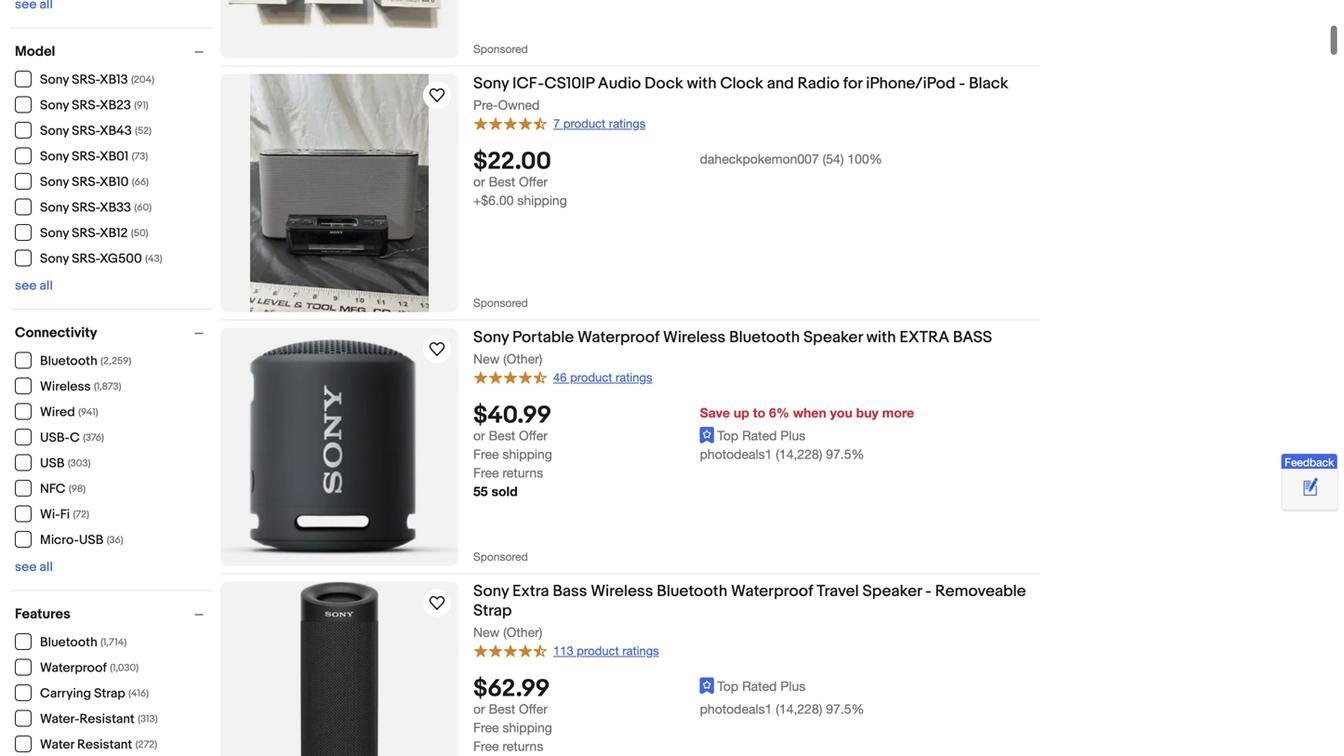 Task type: describe. For each thing, give the bounding box(es) containing it.
(91)
[[134, 100, 149, 112]]

(14,228) for photodeals1 (14,228) 97.5% free shipping free returns
[[776, 702, 823, 717]]

(54)
[[823, 151, 844, 167]]

sony portable waterproof wireless bluetooth speaker with extra bass new (other)
[[474, 328, 993, 367]]

97.5% for photodeals1 (14,228) 97.5% free returns 55 sold
[[826, 447, 865, 462]]

1 vertical spatial shipping
[[503, 447, 552, 462]]

ratings for $62.99
[[623, 644, 659, 658]]

watch sony icf-cs10ip audio dock with clock and radio for iphone/ipod - black image
[[426, 84, 448, 107]]

for
[[844, 74, 863, 94]]

sony extra bass wireless bluetooth waterproof travel speaker  - removeable strap heading
[[474, 582, 1027, 621]]

clock
[[720, 74, 764, 94]]

bass
[[953, 328, 993, 348]]

sony for xg500
[[40, 251, 69, 267]]

1 horizontal spatial usb
[[79, 533, 104, 549]]

resistant for water-resistant
[[80, 712, 135, 728]]

xb12
[[100, 226, 128, 242]]

all for connectivity
[[40, 560, 53, 576]]

waterproof (1,030)
[[40, 661, 139, 677]]

rated for 1st top rated plus icon from the bottom of the page
[[742, 679, 777, 694]]

you
[[830, 405, 853, 421]]

features
[[15, 606, 70, 623]]

pre-
[[474, 97, 498, 113]]

water-
[[40, 712, 80, 728]]

(73)
[[132, 151, 148, 163]]

daheckpokemon007
[[700, 151, 819, 167]]

(941)
[[78, 407, 98, 419]]

46
[[554, 370, 567, 384]]

sony icf-cs10ip audio dock with clock and radio for iphone/ipod - black link
[[474, 74, 1040, 97]]

xb13
[[100, 72, 128, 88]]

and
[[767, 74, 794, 94]]

wireless (1,873)
[[40, 379, 121, 395]]

$22.00
[[474, 148, 552, 177]]

(50)
[[131, 228, 148, 240]]

see for model
[[15, 278, 37, 294]]

photodeals1 for photodeals1 (14,228) 97.5% free shipping free returns
[[700, 702, 773, 717]]

plus for 1st top rated plus icon from the top
[[781, 428, 806, 444]]

7 product ratings link
[[474, 115, 646, 131]]

free inside photodeals1 (14,228) 97.5% free returns 55 sold
[[474, 465, 499, 481]]

removeable
[[936, 582, 1027, 602]]

97.5% for photodeals1 (14,228) 97.5% free shipping free returns
[[826, 702, 865, 717]]

sony for cs10ip
[[474, 74, 509, 94]]

(376)
[[83, 432, 104, 444]]

0 vertical spatial usb
[[40, 456, 65, 472]]

sony for xb23
[[40, 98, 69, 114]]

model
[[15, 43, 55, 60]]

113 product ratings link
[[474, 642, 659, 659]]

sony extra bass wireless bluetooth waterproof travel speaker  - removeable strap image
[[301, 582, 378, 756]]

top for 1st top rated plus icon from the top
[[718, 428, 739, 444]]

sony for bass
[[474, 582, 509, 602]]

fi
[[60, 507, 70, 523]]

usb-
[[40, 430, 70, 446]]

srs- for xb23
[[72, 98, 100, 114]]

(416)
[[129, 688, 149, 700]]

feedback
[[1285, 456, 1335, 469]]

black
[[969, 74, 1009, 94]]

all for model
[[40, 278, 53, 294]]

best inside "daheckpokemon007 (54) 100% or best offer +$6.00 shipping"
[[489, 174, 516, 190]]

more
[[883, 405, 915, 421]]

6%
[[769, 405, 790, 421]]

(313)
[[138, 714, 158, 726]]

sony srs-xb33 (60)
[[40, 200, 152, 216]]

portable
[[513, 328, 574, 348]]

strap inside "sony extra bass wireless bluetooth waterproof travel speaker  - removeable strap new (other)"
[[474, 602, 512, 621]]

xb43
[[100, 123, 132, 139]]

7 product ratings
[[554, 116, 646, 131]]

shipping inside photodeals1 (14,228) 97.5% free shipping free returns
[[503, 720, 552, 736]]

sony for xb43
[[40, 123, 69, 139]]

sony extra bass wireless bluetooth waterproof travel speaker  - removeable strap new (other)
[[474, 582, 1027, 640]]

waterproof inside "sony extra bass wireless bluetooth waterproof travel speaker  - removeable strap new (other)"
[[731, 582, 813, 602]]

4 free from the top
[[474, 739, 499, 754]]

sold
[[492, 484, 518, 499]]

(14,228) for photodeals1 (14,228) 97.5% free returns 55 sold
[[776, 447, 823, 462]]

top rated plus for 1st top rated plus icon from the top
[[718, 428, 806, 444]]

sony icf-cs10ip audio dock with clock and radio for iphone/ipod - black pre-owned
[[474, 74, 1009, 113]]

nfc
[[40, 482, 66, 497]]

3 or from the top
[[474, 702, 485, 717]]

sony for xb01
[[40, 149, 69, 165]]

bluetooth inside the sony portable waterproof wireless bluetooth speaker with extra bass new (other)
[[729, 328, 800, 348]]

(98)
[[69, 483, 86, 496]]

radio
[[798, 74, 840, 94]]

water
[[40, 737, 74, 753]]

(60)
[[134, 202, 152, 214]]

sony srs-xb23 (91)
[[40, 98, 149, 114]]

top rated plus for 1st top rated plus icon from the bottom of the page
[[718, 679, 806, 694]]

waterproof inside the sony portable waterproof wireless bluetooth speaker with extra bass new (other)
[[578, 328, 660, 348]]

$62.99
[[474, 675, 550, 704]]

up
[[734, 405, 750, 421]]

+$6.00
[[474, 193, 514, 208]]

2 top rated plus image from the top
[[700, 678, 715, 695]]

sony for waterproof
[[474, 328, 509, 348]]

see all for model
[[15, 278, 53, 294]]

7
[[554, 116, 560, 131]]

srs- for xb01
[[72, 149, 100, 165]]

sony for xb10
[[40, 175, 69, 190]]

100%
[[848, 151, 883, 167]]

xb01
[[100, 149, 129, 165]]

watch sony portable waterproof wireless bluetooth speaker with extra bass image
[[426, 338, 448, 361]]

micro-
[[40, 533, 79, 549]]

xb33
[[100, 200, 131, 216]]

sony srs-xb10 (66)
[[40, 175, 149, 190]]

srs- for xb10
[[72, 175, 100, 190]]

(1,873)
[[94, 381, 121, 393]]

dock
[[645, 74, 684, 94]]

returns inside photodeals1 (14,228) 97.5% free returns 55 sold
[[503, 465, 544, 481]]

watch sony extra bass wireless bluetooth waterproof travel speaker  - removeable strap image
[[426, 592, 448, 615]]

(303)
[[68, 458, 91, 470]]

water-resistant (313)
[[40, 712, 158, 728]]

(1,030)
[[110, 663, 139, 675]]

connectivity
[[15, 325, 97, 342]]

product for $22.00
[[564, 116, 606, 131]]

cs10ip
[[545, 74, 595, 94]]

wi-
[[40, 507, 60, 523]]

(66)
[[132, 176, 149, 189]]

usb (303)
[[40, 456, 91, 472]]

bluetooth (2,259)
[[40, 354, 131, 369]]

wired
[[40, 405, 75, 421]]

(36)
[[107, 535, 123, 547]]

offer inside save up to 6% when you buy more or best offer
[[519, 428, 548, 444]]

55
[[474, 484, 488, 499]]

(52)
[[135, 125, 152, 137]]

rated for 1st top rated plus icon from the top
[[742, 428, 777, 444]]

micro-usb (36)
[[40, 533, 123, 549]]



Task type: locate. For each thing, give the bounding box(es) containing it.
ratings inside 46 product ratings link
[[616, 370, 653, 384]]

save
[[700, 405, 730, 421]]

buy
[[857, 405, 879, 421]]

srs- for xg500
[[72, 251, 100, 267]]

best
[[489, 174, 516, 190], [489, 428, 516, 444], [489, 702, 516, 717]]

1 vertical spatial plus
[[781, 679, 806, 694]]

sony portable waterproof wireless bluetooth speaker with extra bass image
[[220, 338, 459, 556]]

1 or from the top
[[474, 174, 485, 190]]

bluetooth (1,714)
[[40, 635, 127, 651]]

offer inside "daheckpokemon007 (54) 100% or best offer +$6.00 shipping"
[[519, 174, 548, 190]]

1 horizontal spatial waterproof
[[578, 328, 660, 348]]

all up connectivity on the top of page
[[40, 278, 53, 294]]

1 vertical spatial (other)
[[503, 625, 543, 640]]

2 best from the top
[[489, 428, 516, 444]]

1 vertical spatial product
[[570, 370, 612, 384]]

2 vertical spatial wireless
[[591, 582, 654, 602]]

sony for xb12
[[40, 226, 69, 242]]

strap up water-resistant (313)
[[94, 686, 125, 702]]

product right 7
[[564, 116, 606, 131]]

new
[[474, 351, 500, 367], [474, 625, 500, 640]]

plus
[[781, 428, 806, 444], [781, 679, 806, 694]]

water resistant (272)
[[40, 737, 157, 753]]

wired (941)
[[40, 405, 98, 421]]

top rated plus
[[718, 428, 806, 444], [718, 679, 806, 694]]

with left extra
[[867, 328, 896, 348]]

bluetooth inside "sony extra bass wireless bluetooth waterproof travel speaker  - removeable strap new (other)"
[[657, 582, 728, 602]]

product right 113
[[577, 644, 619, 658]]

1 horizontal spatial with
[[867, 328, 896, 348]]

1 vertical spatial photodeals1
[[700, 702, 773, 717]]

- inside "sony extra bass wireless bluetooth waterproof travel speaker  - removeable strap new (other)"
[[926, 582, 932, 602]]

1 top rated plus image from the top
[[700, 427, 715, 444]]

0 vertical spatial rated
[[742, 428, 777, 444]]

97.5% inside photodeals1 (14,228) 97.5% free shipping free returns
[[826, 702, 865, 717]]

sony portable waterproof wireless bluetooth speaker with extra bass link
[[474, 328, 1040, 351]]

1 vertical spatial 97.5%
[[826, 702, 865, 717]]

sony up sony srs-xb12 (50)
[[40, 200, 69, 216]]

2 see all button from the top
[[15, 560, 53, 576]]

sony down sony srs-xb12 (50)
[[40, 251, 69, 267]]

features button
[[15, 606, 212, 623]]

97.5% inside photodeals1 (14,228) 97.5% free returns 55 sold
[[826, 447, 865, 462]]

0 vertical spatial top rated plus image
[[700, 427, 715, 444]]

0 vertical spatial plus
[[781, 428, 806, 444]]

wireless
[[663, 328, 726, 348], [40, 379, 91, 395], [591, 582, 654, 602]]

shipping inside "daheckpokemon007 (54) 100% or best offer +$6.00 shipping"
[[518, 193, 567, 208]]

(other) down extra
[[503, 625, 543, 640]]

speaker inside the sony portable waterproof wireless bluetooth speaker with extra bass new (other)
[[804, 328, 863, 348]]

sony up sony srs-xb01 (73) at the left of page
[[40, 123, 69, 139]]

0 vertical spatial offer
[[519, 174, 548, 190]]

1 vertical spatial see all
[[15, 560, 53, 576]]

1 new from the top
[[474, 351, 500, 367]]

waterproof
[[578, 328, 660, 348], [731, 582, 813, 602], [40, 661, 107, 677]]

0 vertical spatial speaker
[[804, 328, 863, 348]]

1 vertical spatial or
[[474, 428, 485, 444]]

2 vertical spatial or
[[474, 702, 485, 717]]

srs- down sony srs-xb01 (73) at the left of page
[[72, 175, 100, 190]]

ratings for $40.99
[[616, 370, 653, 384]]

srs- for xb13
[[72, 72, 100, 88]]

0 horizontal spatial strap
[[94, 686, 125, 702]]

extra
[[513, 582, 549, 602]]

1 returns from the top
[[503, 465, 544, 481]]

wireless for $40.99
[[663, 328, 726, 348]]

2 or from the top
[[474, 428, 485, 444]]

top down "save"
[[718, 428, 739, 444]]

waterproof up carrying
[[40, 661, 107, 677]]

1 vertical spatial with
[[867, 328, 896, 348]]

plus down 6%
[[781, 428, 806, 444]]

1 vertical spatial returns
[[503, 739, 544, 754]]

0 vertical spatial returns
[[503, 465, 544, 481]]

usb-c (376)
[[40, 430, 104, 446]]

offer down 113 product ratings link
[[519, 702, 548, 717]]

or inside save up to 6% when you buy more or best offer
[[474, 428, 485, 444]]

new up $62.99
[[474, 625, 500, 640]]

2 vertical spatial offer
[[519, 702, 548, 717]]

1 vertical spatial wireless
[[40, 379, 91, 395]]

97.5%
[[826, 447, 865, 462], [826, 702, 865, 717]]

1 photodeals1 from the top
[[700, 447, 773, 462]]

1 vertical spatial offer
[[519, 428, 548, 444]]

2 vertical spatial best
[[489, 702, 516, 717]]

all
[[40, 278, 53, 294], [40, 560, 53, 576]]

1 97.5% from the top
[[826, 447, 865, 462]]

0 horizontal spatial waterproof
[[40, 661, 107, 677]]

1 vertical spatial strap
[[94, 686, 125, 702]]

1 offer from the top
[[519, 174, 548, 190]]

1 horizontal spatial wireless
[[591, 582, 654, 602]]

connectivity button
[[15, 325, 212, 342]]

0 vertical spatial -
[[959, 74, 966, 94]]

2 plus from the top
[[781, 679, 806, 694]]

best up +$6.00
[[489, 174, 516, 190]]

113
[[554, 644, 574, 658]]

0 vertical spatial with
[[687, 74, 717, 94]]

with inside the sony portable waterproof wireless bluetooth speaker with extra bass new (other)
[[867, 328, 896, 348]]

top rated plus image up photodeals1 (14,228) 97.5% free shipping free returns
[[700, 678, 715, 695]]

offer up "free shipping"
[[519, 428, 548, 444]]

c
[[70, 430, 80, 446]]

offer down 7 product ratings 'link'
[[519, 174, 548, 190]]

sony xb100 genuine extra bass portable bluetooth speaker xb100 image
[[220, 0, 459, 29]]

sony inside sony icf-cs10ip audio dock with clock and radio for iphone/ipod - black pre-owned
[[474, 74, 509, 94]]

6 srs- from the top
[[72, 200, 100, 216]]

srs- for xb12
[[72, 226, 100, 242]]

speaker
[[804, 328, 863, 348], [863, 582, 922, 602]]

wireless for $62.99
[[591, 582, 654, 602]]

rated down "sony extra bass wireless bluetooth waterproof travel speaker  - removeable strap new (other)"
[[742, 679, 777, 694]]

0 vertical spatial 97.5%
[[826, 447, 865, 462]]

8 srs- from the top
[[72, 251, 100, 267]]

(43)
[[145, 253, 162, 265]]

2 vertical spatial product
[[577, 644, 619, 658]]

top for 1st top rated plus icon from the bottom of the page
[[718, 679, 739, 694]]

(other) inside the sony portable waterproof wireless bluetooth speaker with extra bass new (other)
[[503, 351, 543, 367]]

ratings right 113
[[623, 644, 659, 658]]

0 vertical spatial waterproof
[[578, 328, 660, 348]]

sony inside "sony extra bass wireless bluetooth waterproof travel speaker  - removeable strap new (other)"
[[474, 582, 509, 602]]

with inside sony icf-cs10ip audio dock with clock and radio for iphone/ipod - black pre-owned
[[687, 74, 717, 94]]

2 vertical spatial ratings
[[623, 644, 659, 658]]

(14,228) inside photodeals1 (14,228) 97.5% free returns 55 sold
[[776, 447, 823, 462]]

to
[[753, 405, 766, 421]]

sony icf-cs10ip audio dock with clock and radio for iphone/ipod - black heading
[[474, 74, 1009, 94]]

1 srs- from the top
[[72, 72, 100, 88]]

0 vertical spatial top
[[718, 428, 739, 444]]

0 vertical spatial see
[[15, 278, 37, 294]]

or best offer
[[474, 702, 548, 717]]

shipping down $22.00 at top
[[518, 193, 567, 208]]

free shipping
[[474, 447, 552, 462]]

returns down "free shipping"
[[503, 465, 544, 481]]

(204)
[[131, 74, 155, 86]]

1 vertical spatial rated
[[742, 679, 777, 694]]

srs- up sony srs-xb01 (73) at the left of page
[[72, 123, 100, 139]]

1 vertical spatial see
[[15, 560, 37, 576]]

2 (14,228) from the top
[[776, 702, 823, 717]]

0 vertical spatial see all button
[[15, 278, 53, 294]]

(other) down portable
[[503, 351, 543, 367]]

see all button for connectivity
[[15, 560, 53, 576]]

srs- up sony srs-xb10 (66)
[[72, 149, 100, 165]]

sony left extra
[[474, 582, 509, 602]]

waterproof up 46 product ratings
[[578, 328, 660, 348]]

1 (14,228) from the top
[[776, 447, 823, 462]]

top
[[718, 428, 739, 444], [718, 679, 739, 694]]

see all button up connectivity on the top of page
[[15, 278, 53, 294]]

see up connectivity on the top of page
[[15, 278, 37, 294]]

2 returns from the top
[[503, 739, 544, 754]]

sony extra bass wireless bluetooth waterproof travel speaker  - removeable strap link
[[474, 582, 1040, 624]]

0 vertical spatial or
[[474, 174, 485, 190]]

sony down model
[[40, 72, 69, 88]]

sony down sony srs-xb01 (73) at the left of page
[[40, 175, 69, 190]]

new inside "sony extra bass wireless bluetooth waterproof travel speaker  - removeable strap new (other)"
[[474, 625, 500, 640]]

1 top from the top
[[718, 428, 739, 444]]

wireless up "save"
[[663, 328, 726, 348]]

1 vertical spatial all
[[40, 560, 53, 576]]

2 free from the top
[[474, 465, 499, 481]]

1 vertical spatial best
[[489, 428, 516, 444]]

- left the removeable
[[926, 582, 932, 602]]

(14,228) inside photodeals1 (14,228) 97.5% free shipping free returns
[[776, 702, 823, 717]]

0 vertical spatial (other)
[[503, 351, 543, 367]]

(2,259)
[[101, 356, 131, 368]]

photodeals1 for photodeals1 (14,228) 97.5% free returns 55 sold
[[700, 447, 773, 462]]

0 horizontal spatial -
[[926, 582, 932, 602]]

46 product ratings link
[[474, 369, 653, 385]]

1 vertical spatial ratings
[[616, 370, 653, 384]]

1 horizontal spatial -
[[959, 74, 966, 94]]

0 vertical spatial (14,228)
[[776, 447, 823, 462]]

see all up connectivity on the top of page
[[15, 278, 53, 294]]

icf-
[[513, 74, 545, 94]]

1 vertical spatial speaker
[[863, 582, 922, 602]]

new inside the sony portable waterproof wireless bluetooth speaker with extra bass new (other)
[[474, 351, 500, 367]]

3 best from the top
[[489, 702, 516, 717]]

ratings for $22.00
[[609, 116, 646, 131]]

sony srs-xb13 (204)
[[40, 72, 155, 88]]

2 horizontal spatial waterproof
[[731, 582, 813, 602]]

see up features on the bottom of the page
[[15, 560, 37, 576]]

speaker right travel
[[863, 582, 922, 602]]

best inside save up to 6% when you buy more or best offer
[[489, 428, 516, 444]]

sony up sony srs-xb43 (52)
[[40, 98, 69, 114]]

1 top rated plus from the top
[[718, 428, 806, 444]]

photodeals1 inside photodeals1 (14,228) 97.5% free returns 55 sold
[[700, 447, 773, 462]]

2 top from the top
[[718, 679, 739, 694]]

shipping down or best offer on the bottom left of page
[[503, 720, 552, 736]]

1 vertical spatial top rated plus
[[718, 679, 806, 694]]

product right 46 at the left of the page
[[570, 370, 612, 384]]

1 vertical spatial new
[[474, 625, 500, 640]]

usb
[[40, 456, 65, 472], [79, 533, 104, 549]]

2 vertical spatial shipping
[[503, 720, 552, 736]]

1 vertical spatial waterproof
[[731, 582, 813, 602]]

0 vertical spatial shipping
[[518, 193, 567, 208]]

1 (other) from the top
[[503, 351, 543, 367]]

4 srs- from the top
[[72, 149, 100, 165]]

sony inside the sony portable waterproof wireless bluetooth speaker with extra bass new (other)
[[474, 328, 509, 348]]

0 vertical spatial photodeals1
[[700, 447, 773, 462]]

7 srs- from the top
[[72, 226, 100, 242]]

wireless right bass
[[591, 582, 654, 602]]

best up "free shipping"
[[489, 428, 516, 444]]

ratings inside 7 product ratings 'link'
[[609, 116, 646, 131]]

sony for xb13
[[40, 72, 69, 88]]

0 vertical spatial resistant
[[80, 712, 135, 728]]

product for $40.99
[[570, 370, 612, 384]]

see all down micro-
[[15, 560, 53, 576]]

all down micro-
[[40, 560, 53, 576]]

0 horizontal spatial usb
[[40, 456, 65, 472]]

2 97.5% from the top
[[826, 702, 865, 717]]

srs- for xb33
[[72, 200, 100, 216]]

photodeals1 (14,228) 97.5% free shipping free returns
[[474, 702, 865, 754]]

2 (other) from the top
[[503, 625, 543, 640]]

- inside sony icf-cs10ip audio dock with clock and radio for iphone/ipod - black pre-owned
[[959, 74, 966, 94]]

nfc (98)
[[40, 482, 86, 497]]

plus down "sony extra bass wireless bluetooth waterproof travel speaker  - removeable strap new (other)"
[[781, 679, 806, 694]]

or inside "daheckpokemon007 (54) 100% or best offer +$6.00 shipping"
[[474, 174, 485, 190]]

0 vertical spatial top rated plus
[[718, 428, 806, 444]]

2 see from the top
[[15, 560, 37, 576]]

0 vertical spatial see all
[[15, 278, 53, 294]]

with right dock
[[687, 74, 717, 94]]

(14,228)
[[776, 447, 823, 462], [776, 702, 823, 717]]

- left the black
[[959, 74, 966, 94]]

strap left extra
[[474, 602, 512, 621]]

srs- up sony srs-xb23 (91)
[[72, 72, 100, 88]]

sony icf-cs10ip audio dock with clock and radio for iphone/ipod - black image
[[250, 74, 429, 312]]

daheckpokemon007 (54) 100% or best offer +$6.00 shipping
[[474, 151, 883, 208]]

2 offer from the top
[[519, 428, 548, 444]]

2 all from the top
[[40, 560, 53, 576]]

0 vertical spatial ratings
[[609, 116, 646, 131]]

carrying strap (416)
[[40, 686, 149, 702]]

photodeals1 (14,228) 97.5% free returns 55 sold
[[474, 447, 865, 499]]

sony
[[40, 72, 69, 88], [474, 74, 509, 94], [40, 98, 69, 114], [40, 123, 69, 139], [40, 149, 69, 165], [40, 175, 69, 190], [40, 200, 69, 216], [40, 226, 69, 242], [40, 251, 69, 267], [474, 328, 509, 348], [474, 582, 509, 602]]

speaker inside "sony extra bass wireless bluetooth waterproof travel speaker  - removeable strap new (other)"
[[863, 582, 922, 602]]

xb10
[[100, 175, 129, 190]]

ratings right 46 at the left of the page
[[616, 370, 653, 384]]

resistant up water resistant (272)
[[80, 712, 135, 728]]

ratings
[[609, 116, 646, 131], [616, 370, 653, 384], [623, 644, 659, 658]]

1 vertical spatial -
[[926, 582, 932, 602]]

wireless up wired (941)
[[40, 379, 91, 395]]

1 vertical spatial top
[[718, 679, 739, 694]]

1 rated from the top
[[742, 428, 777, 444]]

srs- up sony srs-xb43 (52)
[[72, 98, 100, 114]]

1 see from the top
[[15, 278, 37, 294]]

0 vertical spatial all
[[40, 278, 53, 294]]

returns inside photodeals1 (14,228) 97.5% free shipping free returns
[[503, 739, 544, 754]]

travel
[[817, 582, 859, 602]]

1 vertical spatial see all button
[[15, 560, 53, 576]]

offer
[[519, 174, 548, 190], [519, 428, 548, 444], [519, 702, 548, 717]]

0 vertical spatial new
[[474, 351, 500, 367]]

see all button down micro-
[[15, 560, 53, 576]]

see all for connectivity
[[15, 560, 53, 576]]

top rated plus down "sony extra bass wireless bluetooth waterproof travel speaker  - removeable strap new (other)"
[[718, 679, 806, 694]]

sony up sony srs-xb10 (66)
[[40, 149, 69, 165]]

3 offer from the top
[[519, 702, 548, 717]]

or
[[474, 174, 485, 190], [474, 428, 485, 444], [474, 702, 485, 717]]

1 see all button from the top
[[15, 278, 53, 294]]

wireless inside the sony portable waterproof wireless bluetooth speaker with extra bass new (other)
[[663, 328, 726, 348]]

when
[[793, 405, 827, 421]]

plus for 1st top rated plus icon from the bottom of the page
[[781, 679, 806, 694]]

resistant down water-resistant (313)
[[77, 737, 132, 753]]

iphone/ipod
[[866, 74, 956, 94]]

113 product ratings
[[554, 644, 659, 658]]

sony left portable
[[474, 328, 509, 348]]

2 vertical spatial waterproof
[[40, 661, 107, 677]]

2 see all from the top
[[15, 560, 53, 576]]

(272)
[[136, 739, 157, 751]]

1 free from the top
[[474, 447, 499, 462]]

resistant for water resistant
[[77, 737, 132, 753]]

(other) inside "sony extra bass wireless bluetooth waterproof travel speaker  - removeable strap new (other)"
[[503, 625, 543, 640]]

1 vertical spatial top rated plus image
[[700, 678, 715, 695]]

2 new from the top
[[474, 625, 500, 640]]

2 horizontal spatial wireless
[[663, 328, 726, 348]]

0 vertical spatial strap
[[474, 602, 512, 621]]

usb up nfc
[[40, 456, 65, 472]]

3 free from the top
[[474, 720, 499, 736]]

1 plus from the top
[[781, 428, 806, 444]]

shipping down $40.99
[[503, 447, 552, 462]]

top rated plus image
[[700, 427, 715, 444], [700, 678, 715, 695]]

5 srs- from the top
[[72, 175, 100, 190]]

0 horizontal spatial with
[[687, 74, 717, 94]]

3 srs- from the top
[[72, 123, 100, 139]]

sony for xb33
[[40, 200, 69, 216]]

best down 113 product ratings link
[[489, 702, 516, 717]]

0 vertical spatial best
[[489, 174, 516, 190]]

photodeals1 inside photodeals1 (14,228) 97.5% free shipping free returns
[[700, 702, 773, 717]]

rated down to
[[742, 428, 777, 444]]

sony srs-xb43 (52)
[[40, 123, 152, 139]]

sony down sony srs-xb33 (60) on the top left of the page
[[40, 226, 69, 242]]

ratings down audio
[[609, 116, 646, 131]]

2 rated from the top
[[742, 679, 777, 694]]

see all button for model
[[15, 278, 53, 294]]

srs- for xb43
[[72, 123, 100, 139]]

2 top rated plus from the top
[[718, 679, 806, 694]]

1 vertical spatial resistant
[[77, 737, 132, 753]]

carrying
[[40, 686, 91, 702]]

resistant
[[80, 712, 135, 728], [77, 737, 132, 753]]

1 vertical spatial usb
[[79, 533, 104, 549]]

0 vertical spatial wireless
[[663, 328, 726, 348]]

product inside 'link'
[[564, 116, 606, 131]]

product for $62.99
[[577, 644, 619, 658]]

top up photodeals1 (14,228) 97.5% free shipping free returns
[[718, 679, 739, 694]]

0 horizontal spatial wireless
[[40, 379, 91, 395]]

see for connectivity
[[15, 560, 37, 576]]

1 vertical spatial (14,228)
[[776, 702, 823, 717]]

sony portable waterproof wireless bluetooth speaker with extra bass heading
[[474, 328, 993, 348]]

speaker up 'you'
[[804, 328, 863, 348]]

1 best from the top
[[489, 174, 516, 190]]

top rated plus image down "save"
[[700, 427, 715, 444]]

sony srs-xb12 (50)
[[40, 226, 148, 242]]

waterproof left travel
[[731, 582, 813, 602]]

sony srs-xg500 (43)
[[40, 251, 162, 267]]

top rated plus down to
[[718, 428, 806, 444]]

1 all from the top
[[40, 278, 53, 294]]

srs- down sony srs-xb12 (50)
[[72, 251, 100, 267]]

wi-fi (72)
[[40, 507, 89, 523]]

1 see all from the top
[[15, 278, 53, 294]]

save up to 6% when you buy more or best offer
[[474, 405, 915, 444]]

(72)
[[73, 509, 89, 521]]

sony up pre-
[[474, 74, 509, 94]]

2 photodeals1 from the top
[[700, 702, 773, 717]]

xg500
[[100, 251, 142, 267]]

srs- down sony srs-xb33 (60) on the top left of the page
[[72, 226, 100, 242]]

wireless inside "sony extra bass wireless bluetooth waterproof travel speaker  - removeable strap new (other)"
[[591, 582, 654, 602]]

sony srs-xb01 (73)
[[40, 149, 148, 165]]

extra
[[900, 328, 950, 348]]

usb left (36)
[[79, 533, 104, 549]]

2 srs- from the top
[[72, 98, 100, 114]]

new right watch sony portable waterproof wireless bluetooth speaker with extra bass image
[[474, 351, 500, 367]]

1 horizontal spatial strap
[[474, 602, 512, 621]]

0 vertical spatial product
[[564, 116, 606, 131]]

returns down or best offer on the bottom left of page
[[503, 739, 544, 754]]

srs- up sony srs-xb12 (50)
[[72, 200, 100, 216]]

ratings inside 113 product ratings link
[[623, 644, 659, 658]]



Task type: vqa. For each thing, say whether or not it's contained in the screenshot.
product
yes



